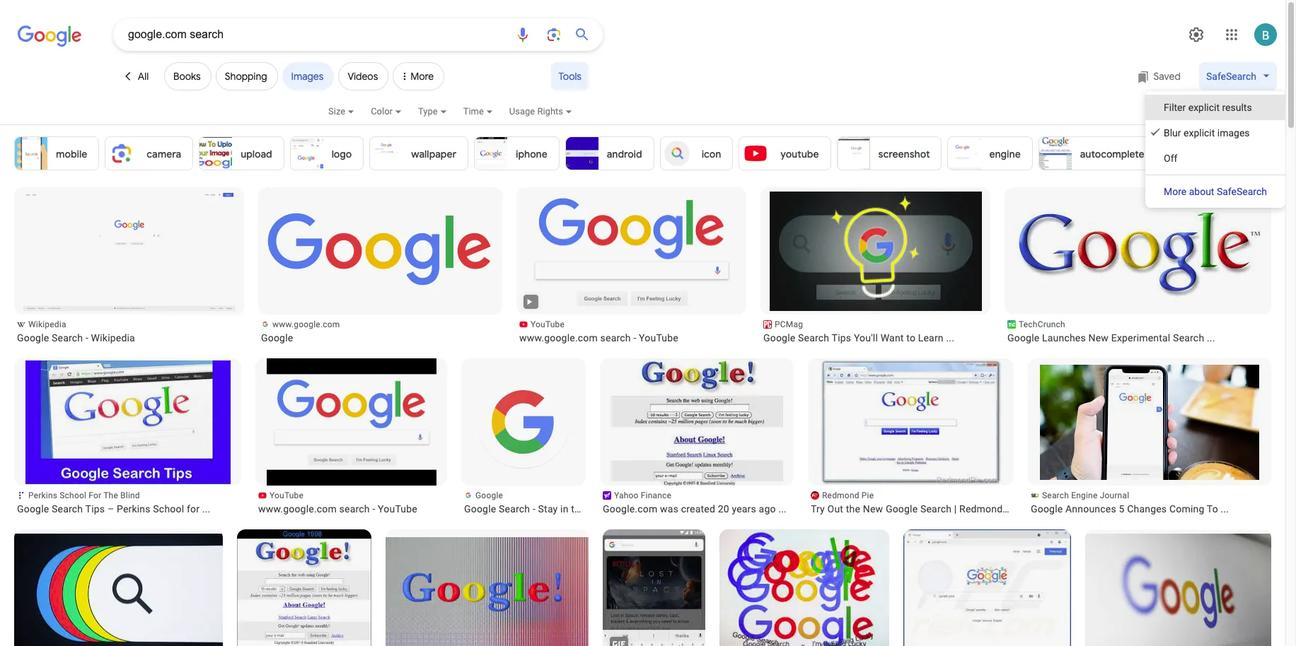 Task type: locate. For each thing, give the bounding box(es) containing it.
... right the for
[[202, 504, 210, 515]]

0 horizontal spatial tips
[[85, 504, 105, 515]]

redmond pie
[[822, 491, 874, 501]]

|
[[954, 504, 957, 515]]

blur
[[1164, 127, 1181, 138]]

1 horizontal spatial wikipedia
[[91, 333, 135, 344]]

saved link
[[1130, 62, 1188, 91]]

more button
[[393, 51, 449, 96]]

1 vertical spatial explicit
[[1184, 127, 1215, 138]]

the
[[571, 504, 586, 515], [846, 504, 860, 515]]

new
[[1089, 333, 1109, 344], [863, 504, 883, 515]]

None search field
[[0, 18, 603, 51]]

1 horizontal spatial tips
[[832, 333, 851, 344]]

quick settings image
[[1188, 26, 1205, 43]]

1 horizontal spatial redmond
[[960, 504, 1003, 515]]

www.google.com search - youtube image
[[526, 192, 738, 311], [267, 359, 437, 486]]

logo
[[332, 148, 352, 161]]

safesearch button
[[1199, 62, 1277, 91]]

usage
[[509, 106, 535, 117]]

... inside google search - stay in the know with your google app element
[[638, 504, 646, 515]]

0 horizontal spatial pie
[[862, 491, 874, 501]]

type button
[[418, 104, 463, 128]]

the down redmond pie
[[846, 504, 860, 515]]

try out the new google search | redmond pie list item
[[808, 359, 1020, 516]]

know
[[588, 504, 613, 515]]

filter explicit results link
[[1147, 95, 1284, 120]]

20
[[718, 504, 729, 515]]

new right launches
[[1089, 333, 1109, 344]]

videos link
[[339, 62, 389, 91]]

www.google.com search - youtube element for the right the www.google.com search - youtube image
[[519, 332, 744, 345]]

youtube
[[531, 320, 565, 330], [639, 333, 678, 344], [270, 491, 304, 501], [378, 504, 417, 515]]

perkins left for
[[28, 491, 57, 501]]

engine link
[[948, 137, 1033, 171]]

click for video information image
[[524, 297, 534, 307]]

google search tips – perkins school for the blind image
[[25, 361, 231, 485]]

perkins down blind
[[117, 504, 150, 515]]

1 horizontal spatial google search - stay in the know with your google app image
[[603, 530, 705, 647]]

google search - stay in the know with your google app image
[[473, 371, 575, 473], [603, 530, 705, 647]]

more about safesearch
[[1164, 186, 1267, 197]]

time button
[[463, 104, 509, 128]]

www.google.com
[[272, 320, 340, 330], [519, 333, 598, 344], [258, 504, 337, 515]]

search
[[52, 333, 83, 344], [798, 333, 829, 344], [1173, 333, 1204, 344], [1042, 491, 1069, 501], [52, 504, 83, 515], [499, 504, 530, 515], [921, 504, 952, 515]]

www.google.com search - youtube element
[[519, 332, 744, 345], [258, 503, 444, 516]]

books link
[[164, 62, 211, 91]]

0 vertical spatial more
[[411, 70, 434, 83]]

1 horizontal spatial perkins
[[117, 504, 150, 515]]

shopping link
[[216, 62, 278, 91]]

more
[[411, 70, 434, 83], [1164, 186, 1187, 197]]

search for the bottommost the www.google.com search - youtube image
[[339, 504, 370, 515]]

google.com was created 20 years ago ...
[[603, 504, 787, 515]]

0 vertical spatial pie
[[862, 491, 874, 501]]

tips left you'll
[[832, 333, 851, 344]]

google for google search - wikipedia
[[17, 333, 49, 344]]

redmond up out
[[822, 491, 859, 501]]

0 horizontal spatial www.google.com search - youtube list item
[[255, 359, 447, 516]]

google
[[17, 333, 49, 344], [261, 333, 293, 344], [763, 333, 796, 344], [1008, 333, 1040, 344], [475, 491, 503, 501], [17, 504, 49, 515], [464, 504, 496, 515], [886, 504, 918, 515], [1031, 504, 1063, 515]]

search
[[600, 333, 631, 344], [339, 504, 370, 515]]

1 vertical spatial safesearch
[[1217, 186, 1267, 197]]

0 horizontal spatial www.google.com search - youtube image
[[267, 359, 437, 486]]

try out the new google search | redmond pie element
[[811, 503, 1020, 516]]

images
[[291, 70, 324, 83]]

usage rights
[[509, 106, 563, 117]]

wallpaper
[[411, 148, 456, 161]]

1 vertical spatial google search - stay in the know with your google app image
[[603, 530, 705, 647]]

list containing mobile
[[14, 137, 1296, 171]]

0 vertical spatial search
[[600, 333, 631, 344]]

1 vertical spatial www.google.com search - youtube element
[[258, 503, 444, 516]]

0 horizontal spatial www.google.com search - youtube element
[[258, 503, 444, 516]]

0 horizontal spatial search
[[339, 504, 370, 515]]

... inside google search tips – perkins school for the blind element
[[202, 504, 210, 515]]

techcrunch
[[1019, 320, 1065, 330]]

yahoo
[[614, 491, 639, 501]]

pie up try out the new google search | redmond pie
[[862, 491, 874, 501]]

tips
[[832, 333, 851, 344], [85, 504, 105, 515]]

wikipedia inside google search - wikipedia element
[[91, 333, 135, 344]]

... right learn
[[946, 333, 955, 344]]

0 vertical spatial google search - stay in the know with your google app image
[[473, 371, 575, 473]]

0 vertical spatial explicit
[[1188, 102, 1220, 113]]

changes
[[1127, 504, 1167, 515]]

safesearch up results
[[1206, 70, 1257, 82]]

1 vertical spatial more
[[1164, 186, 1187, 197]]

... inside google announces 5 changes coming to mobile search element
[[1221, 504, 1229, 515]]

0 vertical spatial school
[[60, 491, 86, 501]]

screenshot link
[[837, 137, 942, 171]]

google image
[[267, 212, 494, 291]]

google.com was created 20 years ago — here's what it looked like when it  first launched image
[[611, 359, 783, 495]]

1 horizontal spatial the
[[846, 504, 860, 515]]

2 vertical spatial www.google.com
[[258, 504, 337, 515]]

... down yahoo finance
[[638, 504, 646, 515]]

0 horizontal spatial more
[[411, 70, 434, 83]]

0 horizontal spatial new
[[863, 504, 883, 515]]

size
[[328, 106, 345, 117]]

1 vertical spatial school
[[153, 504, 184, 515]]

1 vertical spatial tips
[[85, 504, 105, 515]]

finance
[[641, 491, 672, 501]]

google turns 25: the search engine revolutionised how we access  information, but will it survive ai? image
[[370, 538, 596, 647]]

google.com
[[603, 504, 658, 515]]

- inside google search - wikipedia element
[[86, 333, 88, 344]]

google launches new experimental search features for tracking your online  purchases, reservations & events from gmail | techcrunch image
[[1015, 200, 1262, 303]]

21 google search tips you'll want to learn | pcmag image
[[770, 192, 982, 311]]

all
[[138, 70, 149, 83]]

pie
[[862, 491, 874, 501], [1005, 504, 1020, 515]]

mobile link
[[14, 137, 99, 171]]

all link
[[113, 62, 160, 91]]

google announces 5 changes coming to mobile search image
[[1040, 365, 1259, 480]]

0 horizontal spatial wikipedia
[[28, 320, 66, 330]]

learn
[[918, 333, 944, 344]]

explicit
[[1188, 102, 1220, 113], [1184, 127, 1215, 138]]

school
[[60, 491, 86, 501], [153, 504, 184, 515]]

google launches new experimental search ...
[[1008, 333, 1215, 344]]

tips for –
[[85, 504, 105, 515]]

0 horizontal spatial www.google.com search - youtube
[[258, 504, 417, 515]]

1 vertical spatial search
[[339, 504, 370, 515]]

google search - wikipedia image
[[23, 192, 236, 311]]

try
[[811, 504, 825, 515]]

0 vertical spatial www.google.com search - youtube element
[[519, 332, 744, 345]]

0 vertical spatial tips
[[832, 333, 851, 344]]

... right ago
[[779, 504, 787, 515]]

more left about
[[1164, 186, 1187, 197]]

google launches new experimental search ... list item
[[1005, 188, 1271, 345]]

1 vertical spatial wikipedia
[[91, 333, 135, 344]]

1 vertical spatial list
[[11, 188, 1286, 647]]

pie right the | at right
[[1005, 504, 1020, 515]]

perkins
[[28, 491, 57, 501], [117, 504, 150, 515]]

type
[[418, 106, 438, 117]]

google search - wikipedia element
[[17, 332, 241, 345]]

www.google.com search - youtube
[[519, 333, 678, 344], [258, 504, 417, 515]]

engine
[[989, 148, 1021, 161]]

1 horizontal spatial pie
[[1005, 504, 1020, 515]]

more up type
[[411, 70, 434, 83]]

0 vertical spatial redmond
[[822, 491, 859, 501]]

color button
[[371, 104, 418, 128]]

launches
[[1042, 333, 1086, 344]]

try out the new google search | redmond pie image
[[819, 359, 1003, 486]]

more inside dropdown button
[[411, 70, 434, 83]]

redmond
[[822, 491, 859, 501], [960, 504, 1003, 515]]

autocomplete link
[[1038, 137, 1157, 171]]

logo link
[[290, 137, 364, 171]]

... right the 'experimental'
[[1207, 333, 1215, 344]]

google.com redirect - simple removal instructions, search engine fix  (updated) image
[[904, 530, 1071, 647]]

school left for
[[60, 491, 86, 501]]

camera
[[147, 148, 181, 161]]

1 horizontal spatial new
[[1089, 333, 1109, 344]]

the right in
[[571, 504, 586, 515]]

menu
[[1146, 91, 1286, 208]]

redmond right the | at right
[[960, 504, 1003, 515]]

camera link
[[105, 137, 193, 171]]

1 vertical spatial perkins
[[117, 504, 150, 515]]

to
[[1207, 504, 1218, 515]]

0 vertical spatial www.google.com
[[272, 320, 340, 330]]

1 horizontal spatial search
[[600, 333, 631, 344]]

youtube
[[781, 148, 819, 161]]

0 horizontal spatial the
[[571, 504, 586, 515]]

www.google.com search - youtube list item
[[517, 188, 746, 345], [255, 359, 447, 516]]

0 horizontal spatial google search - stay in the know with your google app image
[[473, 371, 575, 473]]

tools
[[559, 70, 582, 83]]

-
[[86, 333, 88, 344], [634, 333, 636, 344], [372, 504, 375, 515], [533, 504, 536, 515]]

click to view animated gif tooltip
[[609, 634, 630, 647]]

blur explicit images
[[1164, 127, 1250, 138]]

search engine journal
[[1042, 491, 1129, 501]]

school left the for
[[153, 504, 184, 515]]

0 vertical spatial perkins
[[28, 491, 57, 501]]

0 vertical spatial wikipedia
[[28, 320, 66, 330]]

google search - stay in the know with your google app element
[[464, 503, 646, 516]]

0 vertical spatial list
[[14, 137, 1296, 171]]

explicit up blur explicit images
[[1188, 102, 1220, 113]]

1 vertical spatial www.google.com
[[519, 333, 598, 344]]

explicit for blur
[[1184, 127, 1215, 138]]

explicit for filter
[[1188, 102, 1220, 113]]

list
[[14, 137, 1296, 171], [11, 188, 1286, 647]]

0 vertical spatial safesearch
[[1206, 70, 1257, 82]]

color
[[371, 106, 393, 117]]

... right to
[[1221, 504, 1229, 515]]

...
[[946, 333, 955, 344], [1207, 333, 1215, 344], [202, 504, 210, 515], [638, 504, 646, 515], [779, 504, 787, 515], [1221, 504, 1229, 515]]

icon link
[[660, 137, 733, 171]]

1 horizontal spatial www.google.com search - youtube element
[[519, 332, 744, 345]]

tips down for
[[85, 504, 105, 515]]

1 horizontal spatial www.google.com search - youtube list item
[[517, 188, 746, 345]]

1 horizontal spatial more
[[1164, 186, 1187, 197]]

google for google announces 5 changes coming to ...
[[1031, 504, 1063, 515]]

google search - wikipedia list item
[[14, 188, 244, 345]]

google for google launches new experimental search ...
[[1008, 333, 1040, 344]]

1 horizontal spatial school
[[153, 504, 184, 515]]

1 vertical spatial redmond
[[960, 504, 1003, 515]]

stay
[[538, 504, 558, 515]]

0 vertical spatial www.google.com search - youtube image
[[526, 192, 738, 311]]

list containing google search - wikipedia
[[11, 188, 1286, 647]]

new down redmond pie
[[863, 504, 883, 515]]

0 vertical spatial www.google.com search - youtube
[[519, 333, 678, 344]]

safesearch right about
[[1217, 186, 1267, 197]]

explicit right blur
[[1184, 127, 1215, 138]]



Task type: describe. For each thing, give the bounding box(es) containing it.
menu containing filter explicit results
[[1146, 91, 1286, 208]]

google search tips – perkins school for the blind element
[[17, 503, 238, 516]]

created
[[681, 504, 715, 515]]

5
[[1119, 504, 1125, 515]]

autocomplete
[[1080, 148, 1145, 161]]

more about safesearch link
[[1147, 179, 1284, 204]]

0 vertical spatial www.google.com search - youtube list item
[[517, 188, 746, 345]]

google's ai search could mean radical changes for your internet experience  - cnet image
[[11, 534, 223, 647]]

off link
[[1147, 145, 1284, 171]]

google for google search tips you'll want to learn ...
[[763, 333, 796, 344]]

engine
[[1071, 491, 1098, 501]]

wallpaper link
[[370, 137, 468, 171]]

in
[[560, 504, 569, 515]]

Search text field
[[128, 23, 506, 47]]

years
[[732, 504, 756, 515]]

people can now get contact info cut from google search results - bbc news image
[[1068, 534, 1280, 647]]

google.com was created 20 years ago — here's what it looked like when it  first launched element
[[603, 503, 791, 516]]

search by image image
[[546, 26, 563, 43]]

filter explicit results
[[1164, 102, 1252, 113]]

1 vertical spatial www.google.com search - youtube image
[[267, 359, 437, 486]]

web link
[[1237, 137, 1296, 171]]

more filters element
[[393, 62, 444, 91]]

images
[[1218, 127, 1250, 138]]

coming
[[1170, 504, 1205, 515]]

experimental
[[1111, 333, 1171, 344]]

upload link
[[199, 137, 284, 171]]

google search tips you'll want to learn ...
[[763, 333, 955, 344]]

google for google search tips – perkins school for ...
[[17, 504, 49, 515]]

for
[[187, 504, 200, 515]]

youtube link
[[739, 137, 831, 171]]

google element
[[261, 332, 500, 345]]

0 horizontal spatial redmond
[[822, 491, 859, 501]]

google search tips – perkins school for ... list item
[[14, 359, 241, 516]]

google announces 5 changes coming to mobile search element
[[1031, 503, 1269, 516]]

www.google.com for the topmost www.google.com search - youtube list item
[[519, 333, 598, 344]]

ago
[[759, 504, 776, 515]]

tips for you'll
[[832, 333, 851, 344]]

out
[[828, 504, 843, 515]]

1 horizontal spatial www.google.com search - youtube image
[[526, 192, 738, 311]]

upload
[[241, 148, 272, 161]]

google launches new experimental search features for tracking your online  purchases, reservations & events from gmail | techcrunch element
[[1008, 332, 1269, 345]]

–
[[107, 504, 114, 515]]

21 google search tips you'll want to learn | pcmag element
[[763, 332, 988, 345]]

what is google? image
[[237, 530, 371, 647]]

iphone
[[516, 148, 547, 161]]

google for google element
[[261, 333, 293, 344]]

click for video information tooltip
[[524, 297, 536, 307]]

google for google search - stay in the know with ...
[[464, 504, 496, 515]]

2 the from the left
[[846, 504, 860, 515]]

size button
[[328, 104, 371, 128]]

you'll
[[854, 333, 878, 344]]

tools button
[[552, 62, 589, 91]]

books
[[173, 70, 201, 83]]

next image
[[1262, 143, 1290, 171]]

0 horizontal spatial school
[[60, 491, 86, 501]]

with
[[616, 504, 635, 515]]

0 vertical spatial new
[[1089, 333, 1109, 344]]

blur explicit images link
[[1147, 120, 1284, 145]]

off
[[1164, 153, 1178, 164]]

more for more about safesearch
[[1164, 186, 1187, 197]]

google.com was created 20 years ago ... list item
[[600, 359, 794, 516]]

school inside google search tips – perkins school for the blind element
[[153, 504, 184, 515]]

1 vertical spatial new
[[863, 504, 883, 515]]

blind
[[120, 491, 140, 501]]

more for more
[[411, 70, 434, 83]]

1 horizontal spatial www.google.com search - youtube
[[519, 333, 678, 344]]

usage rights button
[[509, 104, 589, 128]]

about
[[1189, 186, 1214, 197]]

google list item
[[258, 188, 502, 345]]

journal
[[1100, 491, 1129, 501]]

google search tips you'll want to learn ... list item
[[761, 188, 991, 345]]

for
[[89, 491, 101, 501]]

results
[[1222, 102, 1252, 113]]

www.google.com for www.google.com search - youtube list item to the bottom
[[258, 504, 337, 515]]

- inside google search - stay in the know with your google app element
[[533, 504, 536, 515]]

... inside google launches new experimental search features for tracking your online  purchases, reservations & events from gmail | techcrunch element
[[1207, 333, 1215, 344]]

google search - stay in the know with ... list item
[[461, 359, 646, 516]]

saved
[[1154, 70, 1181, 83]]

... inside google.com was created 20 years ago — here's what it looked like when it  first launched element
[[779, 504, 787, 515]]

web
[[1279, 148, 1296, 161]]

the
[[103, 491, 118, 501]]

www.google.com inside google list item
[[272, 320, 340, 330]]

google search - stay in the know with your google app image inside google search - stay in the know with ... list item
[[473, 371, 575, 473]]

google search - wikipedia
[[17, 333, 135, 344]]

filter
[[1164, 102, 1186, 113]]

screenshot
[[878, 148, 930, 161]]

google search - stay in the know with ...
[[464, 504, 646, 515]]

1 vertical spatial www.google.com search - youtube
[[258, 504, 417, 515]]

1 the from the left
[[571, 504, 586, 515]]

was
[[660, 504, 679, 515]]

... inside the "21 google search tips you'll want to learn | pcmag" element
[[946, 333, 955, 344]]

android link
[[565, 137, 654, 171]]

iphone link
[[474, 137, 559, 171]]

yahoo finance
[[614, 491, 672, 501]]

www.google.com search - youtube element for the bottommost the www.google.com search - youtube image
[[258, 503, 444, 516]]

click to view animated gif image
[[609, 634, 630, 647]]

google hopes ai can turn search into a conversation | wired image
[[720, 530, 889, 647]]

want
[[881, 333, 904, 344]]

bar image
[[1163, 137, 1195, 170]]

search inside google announces 5 changes coming to ... list item
[[1042, 491, 1069, 501]]

google search tips – perkins school for ...
[[17, 504, 210, 515]]

google announces 5 changes coming to ...
[[1031, 504, 1229, 515]]

go to google home image
[[18, 24, 81, 48]]

videos
[[348, 70, 378, 83]]

0 horizontal spatial perkins
[[28, 491, 57, 501]]

shopping
[[225, 70, 267, 83]]

perkins school for the blind
[[28, 491, 140, 501]]

time
[[463, 106, 484, 117]]

announces
[[1066, 504, 1116, 515]]

1 vertical spatial www.google.com search - youtube list item
[[255, 359, 447, 516]]

android
[[607, 148, 642, 161]]

rights
[[537, 106, 563, 117]]

safesearch inside popup button
[[1206, 70, 1257, 82]]

google announces 5 changes coming to ... list item
[[1028, 359, 1271, 516]]

search for the right the www.google.com search - youtube image
[[600, 333, 631, 344]]

1 vertical spatial pie
[[1005, 504, 1020, 515]]

icon
[[702, 148, 721, 161]]



Task type: vqa. For each thing, say whether or not it's contained in the screenshot.
Google List Item
yes



